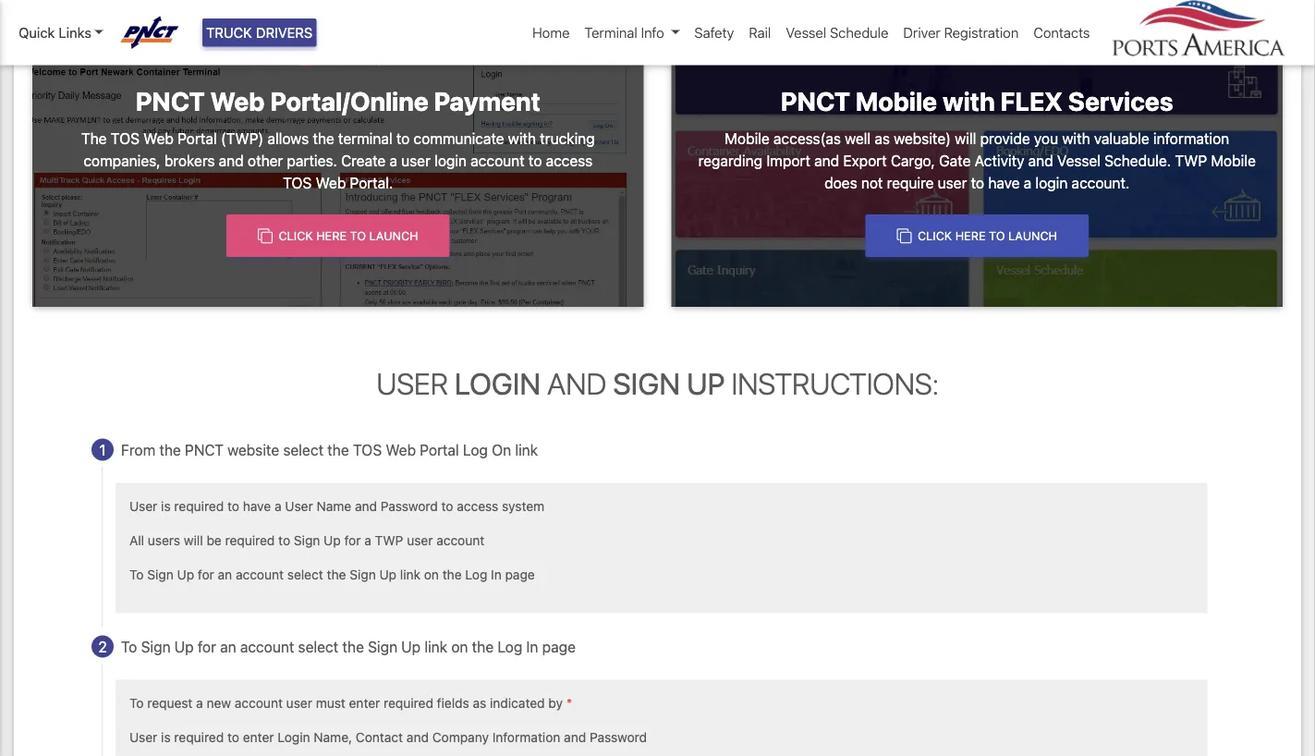 Task type: vqa. For each thing, say whether or not it's contained in the screenshot.
topmost the Driver Registration
no



Task type: locate. For each thing, give the bounding box(es) containing it.
and right the name
[[355, 499, 377, 514]]

2 is from the top
[[161, 730, 171, 745]]

allows
[[268, 130, 309, 147]]

1 launch from the left
[[370, 229, 419, 243]]

access
[[546, 152, 593, 169], [457, 499, 499, 514]]

portal.
[[350, 174, 393, 192]]

with inside the tos web portal (twp) allows the terminal to communicate with trucking companies, brokers and other parties. create a user login account to access tos web portal.
[[508, 130, 536, 147]]

as right well
[[875, 130, 891, 147]]

communicate
[[414, 130, 505, 147]]

information
[[493, 730, 561, 745]]

0 horizontal spatial login
[[435, 152, 467, 169]]

1 vertical spatial tos
[[283, 174, 312, 192]]

user inside the tos web portal (twp) allows the terminal to communicate with trucking companies, brokers and other parties. create a user login account to access tos web portal.
[[402, 152, 431, 169]]

user left login
[[377, 366, 448, 402]]

safety
[[695, 24, 735, 41]]

pnct up brokers
[[136, 86, 205, 117]]

is up users
[[161, 499, 171, 514]]

login
[[435, 152, 467, 169], [1036, 174, 1068, 192]]

on
[[424, 567, 439, 583], [452, 638, 468, 656]]

web up "user is required to have a user name and password to access system"
[[386, 441, 416, 459]]

user login and sign up instructions:
[[377, 366, 939, 402]]

for up new
[[198, 638, 216, 656]]

click here to launch
[[276, 229, 419, 243], [915, 229, 1058, 243]]

vessel inside 'link'
[[786, 24, 827, 41]]

required up the user is required to enter login name, contact and company information and password
[[384, 696, 434, 711]]

1 horizontal spatial link
[[425, 638, 448, 656]]

1 horizontal spatial enter
[[349, 696, 380, 711]]

user
[[402, 152, 431, 169], [938, 174, 968, 192], [407, 533, 433, 548], [286, 696, 313, 711]]

and down (twp)
[[219, 152, 244, 169]]

select up must at the left
[[298, 638, 339, 656]]

clone image down require at top
[[897, 229, 912, 244]]

launch down activity in the top right of the page
[[1009, 229, 1058, 243]]

0 horizontal spatial click here to launch link
[[226, 214, 450, 257]]

0 horizontal spatial launch
[[370, 229, 419, 243]]

tos down parties.
[[283, 174, 312, 192]]

password right the information
[[590, 730, 647, 745]]

to right 2
[[121, 638, 137, 656]]

the tos web portal (twp) allows the terminal to communicate with trucking companies, brokers and other parties. create a user login account to access tos web portal.
[[81, 130, 595, 192]]

0 horizontal spatial twp
[[375, 533, 404, 548]]

truck drivers
[[206, 24, 313, 41]]

0 horizontal spatial access
[[457, 499, 499, 514]]

login
[[278, 730, 310, 745]]

mobile
[[963, 49, 1008, 67], [856, 86, 938, 117], [725, 130, 770, 147], [1212, 152, 1257, 169]]

an down be
[[218, 567, 232, 583]]

in
[[491, 567, 502, 583], [527, 638, 539, 656]]

user down communicate
[[402, 152, 431, 169]]

1 horizontal spatial twp
[[1176, 152, 1208, 169]]

1 vertical spatial will
[[184, 533, 203, 548]]

1 vertical spatial vessel
[[1058, 152, 1101, 169]]

0 horizontal spatial clone image
[[258, 229, 273, 244]]

an
[[218, 567, 232, 583], [220, 638, 236, 656]]

vessel right rail link
[[786, 24, 827, 41]]

page
[[505, 567, 535, 583], [543, 638, 576, 656]]

page up by
[[543, 638, 576, 656]]

password
[[381, 499, 438, 514], [590, 730, 647, 745]]

1 vertical spatial as
[[473, 696, 487, 711]]

0 horizontal spatial in
[[491, 567, 502, 583]]

to sign up for an account select the sign up link on the log in page down all users will be required to sign up for a twp user account
[[129, 567, 535, 583]]

portal left on
[[420, 441, 459, 459]]

click here to launch link down portal.
[[226, 214, 450, 257]]

web down parties.
[[316, 174, 346, 192]]

0 vertical spatial vessel
[[786, 24, 827, 41]]

click here to launch for with
[[915, 229, 1058, 243]]

to
[[129, 567, 144, 583], [121, 638, 137, 656], [129, 696, 144, 711]]

0 vertical spatial tos
[[111, 130, 140, 147]]

twp down "user is required to have a user name and password to access system"
[[375, 533, 404, 548]]

a right create
[[390, 152, 398, 169]]

2 horizontal spatial link
[[515, 441, 538, 459]]

a down "user is required to have a user name and password to access system"
[[365, 533, 372, 548]]

1 here from the left
[[316, 229, 347, 243]]

click down parties.
[[279, 229, 313, 243]]

pnct for pnct web portal/online payment
[[136, 86, 205, 117]]

0 horizontal spatial click
[[279, 229, 313, 243]]

launch down portal.
[[370, 229, 419, 243]]

0 horizontal spatial password
[[381, 499, 438, 514]]

1 horizontal spatial as
[[875, 130, 891, 147]]

select down all users will be required to sign up for a twp user account
[[287, 567, 323, 583]]

1 click here to launch from the left
[[276, 229, 419, 243]]

account.
[[1072, 174, 1131, 192]]

1 horizontal spatial click here to launch
[[915, 229, 1058, 243]]

to down all
[[129, 567, 144, 583]]

click
[[279, 229, 313, 243], [918, 229, 953, 243]]

user for user is required to enter login name, contact and company information and password
[[129, 730, 158, 745]]

0 vertical spatial login
[[435, 152, 467, 169]]

mobile up "website)"
[[856, 86, 938, 117]]

for down be
[[198, 567, 214, 583]]

2 vertical spatial tos
[[353, 441, 382, 459]]

web up (twp)
[[211, 86, 265, 117]]

2 vertical spatial to
[[129, 696, 144, 711]]

name,
[[314, 730, 352, 745]]

gate
[[940, 152, 971, 169]]

1 vertical spatial in
[[527, 638, 539, 656]]

have
[[989, 174, 1020, 192], [243, 499, 271, 514]]

2 click here to launch from the left
[[915, 229, 1058, 243]]

as
[[875, 130, 891, 147], [473, 696, 487, 711]]

and inside the tos web portal (twp) allows the terminal to communicate with trucking companies, brokers and other parties. create a user login account to access tos web portal.
[[219, 152, 244, 169]]

0 vertical spatial on
[[424, 567, 439, 583]]

clone image for mobile
[[897, 229, 912, 244]]

drivers
[[256, 24, 313, 41]]

0 vertical spatial select
[[283, 441, 324, 459]]

with left trucking
[[508, 130, 536, 147]]

0 horizontal spatial vessel
[[786, 24, 827, 41]]

1 horizontal spatial portal
[[420, 441, 459, 459]]

pnct
[[136, 86, 205, 117], [781, 86, 851, 117], [185, 441, 224, 459]]

user up all
[[129, 499, 158, 514]]

login down communicate
[[435, 152, 467, 169]]

is for user is required to enter login name, contact and company information and password
[[161, 730, 171, 745]]

launch for payment
[[370, 229, 419, 243]]

password right the name
[[381, 499, 438, 514]]

0 vertical spatial an
[[218, 567, 232, 583]]

0 horizontal spatial portal
[[178, 130, 217, 147]]

1 horizontal spatial clone image
[[897, 229, 912, 244]]

0 vertical spatial will
[[955, 130, 977, 147]]

click here to launch for portal/online
[[276, 229, 419, 243]]

safety link
[[687, 15, 742, 50]]

vessel up account.
[[1058, 152, 1101, 169]]

1 vertical spatial enter
[[243, 730, 274, 745]]

0 vertical spatial have
[[989, 174, 1020, 192]]

1 horizontal spatial here
[[956, 229, 986, 243]]

will up gate
[[955, 130, 977, 147]]

1 horizontal spatial on
[[452, 638, 468, 656]]

and up does
[[815, 152, 840, 169]]

name
[[317, 499, 352, 514]]

1 clone image from the left
[[258, 229, 273, 244]]

user down gate
[[938, 174, 968, 192]]

1 vertical spatial link
[[400, 567, 421, 583]]

the
[[313, 130, 335, 147], [159, 441, 181, 459], [328, 441, 349, 459], [327, 567, 346, 583], [443, 567, 462, 583], [343, 638, 364, 656], [472, 638, 494, 656]]

mobile down the registration
[[963, 49, 1008, 67]]

twp down information
[[1176, 152, 1208, 169]]

click here to launch link for with
[[866, 214, 1090, 257]]

0 vertical spatial for
[[344, 533, 361, 548]]

1 horizontal spatial launch
[[1009, 229, 1058, 243]]

1 is from the top
[[161, 499, 171, 514]]

1 horizontal spatial tos
[[283, 174, 312, 192]]

account
[[471, 152, 525, 169], [437, 533, 485, 548], [236, 567, 284, 583], [240, 638, 294, 656], [235, 696, 283, 711]]

1 vertical spatial on
[[452, 638, 468, 656]]

1 horizontal spatial have
[[989, 174, 1020, 192]]

to sign up for an account select the sign up link on the log in page up the to request a new account user must enter required fields as indicated by *
[[121, 638, 576, 656]]

0 vertical spatial enter
[[349, 696, 380, 711]]

0 horizontal spatial with
[[508, 130, 536, 147]]

2 clone image from the left
[[897, 229, 912, 244]]

and
[[219, 152, 244, 169], [815, 152, 840, 169], [1029, 152, 1054, 169], [548, 366, 607, 402], [355, 499, 377, 514], [407, 730, 429, 745], [564, 730, 587, 745]]

1 vertical spatial have
[[243, 499, 271, 514]]

here down mobile access(as well as website) will provide you with valuable information regarding import and export cargo, gate activity and vessel schedule. twp mobile does not require user to have a login account.
[[956, 229, 986, 243]]

will
[[955, 130, 977, 147], [184, 533, 203, 548]]

tos
[[111, 130, 140, 147], [283, 174, 312, 192], [353, 441, 382, 459]]

2 vertical spatial log
[[498, 638, 523, 656]]

1 vertical spatial select
[[287, 567, 323, 583]]

tos up companies,
[[111, 130, 140, 147]]

2 horizontal spatial with
[[1063, 130, 1091, 147]]

2 launch from the left
[[1009, 229, 1058, 243]]

a up all users will be required to sign up for a twp user account
[[275, 499, 282, 514]]

0 vertical spatial portal
[[178, 130, 217, 147]]

valuable
[[1095, 130, 1150, 147]]

launch
[[370, 229, 419, 243], [1009, 229, 1058, 243]]

tos up "user is required to have a user name and password to access system"
[[353, 441, 382, 459]]

a down activity in the top right of the page
[[1024, 174, 1032, 192]]

1 horizontal spatial click
[[918, 229, 953, 243]]

1 horizontal spatial password
[[590, 730, 647, 745]]

user inside mobile access(as well as website) will provide you with valuable information regarding import and export cargo, gate activity and vessel schedule. twp mobile does not require user to have a login account.
[[938, 174, 968, 192]]

up
[[687, 366, 726, 402], [324, 533, 341, 548], [177, 567, 194, 583], [380, 567, 397, 583], [175, 638, 194, 656], [402, 638, 421, 656]]

1 horizontal spatial login
[[1036, 174, 1068, 192]]

1 click from the left
[[279, 229, 313, 243]]

mobile down information
[[1212, 152, 1257, 169]]

for down "user is required to have a user name and password to access system"
[[344, 533, 361, 548]]

2 click from the left
[[918, 229, 953, 243]]

access left system
[[457, 499, 499, 514]]

have down activity in the top right of the page
[[989, 174, 1020, 192]]

1 vertical spatial is
[[161, 730, 171, 745]]

login down you
[[1036, 174, 1068, 192]]

to left request
[[129, 696, 144, 711]]

click here to launch down mobile access(as well as website) will provide you with valuable information regarding import and export cargo, gate activity and vessel schedule. twp mobile does not require user to have a login account.
[[915, 229, 1058, 243]]

0 vertical spatial is
[[161, 499, 171, 514]]

1 vertical spatial password
[[590, 730, 647, 745]]

is down request
[[161, 730, 171, 745]]

0 horizontal spatial here
[[316, 229, 347, 243]]

with up provide
[[943, 86, 996, 117]]

portal
[[178, 130, 217, 147], [420, 441, 459, 459]]

vessel
[[786, 24, 827, 41], [1058, 152, 1101, 169]]

clone image down other
[[258, 229, 273, 244]]

here
[[316, 229, 347, 243], [956, 229, 986, 243]]

access down trucking
[[546, 152, 593, 169]]

twp inside mobile access(as well as website) will provide you with valuable information regarding import and export cargo, gate activity and vessel schedule. twp mobile does not require user to have a login account.
[[1176, 152, 1208, 169]]

click here to launch link down mobile access(as well as website) will provide you with valuable information regarding import and export cargo, gate activity and vessel schedule. twp mobile does not require user to have a login account.
[[866, 214, 1090, 257]]

0 vertical spatial access
[[546, 152, 593, 169]]

all users will be required to sign up for a twp user account
[[129, 533, 485, 548]]

a
[[390, 152, 398, 169], [1024, 174, 1032, 192], [275, 499, 282, 514], [365, 533, 372, 548], [196, 696, 203, 711]]

portal up brokers
[[178, 130, 217, 147]]

0 horizontal spatial page
[[505, 567, 535, 583]]

enter right must at the left
[[349, 696, 380, 711]]

0 vertical spatial page
[[505, 567, 535, 583]]

select right website
[[283, 441, 324, 459]]

user left must at the left
[[286, 696, 313, 711]]

for
[[344, 533, 361, 548], [198, 567, 214, 583], [198, 638, 216, 656]]

pnct up the access(as
[[781, 86, 851, 117]]

have down website
[[243, 499, 271, 514]]

0 horizontal spatial have
[[243, 499, 271, 514]]

click down require at top
[[918, 229, 953, 243]]

clone image
[[258, 229, 273, 244], [897, 229, 912, 244]]

page down system
[[505, 567, 535, 583]]

2 click here to launch link from the left
[[866, 214, 1090, 257]]

1 vertical spatial page
[[543, 638, 576, 656]]

on
[[492, 441, 512, 459]]

be
[[207, 533, 222, 548]]

and down you
[[1029, 152, 1054, 169]]

log
[[463, 441, 488, 459], [466, 567, 488, 583], [498, 638, 523, 656]]

here down the tos web portal (twp) allows the terminal to communicate with trucking companies, brokers and other parties. create a user login account to access tos web portal.
[[316, 229, 347, 243]]

driver
[[904, 24, 941, 41]]

user down request
[[129, 730, 158, 745]]

trucking
[[540, 130, 595, 147]]

1 click here to launch link from the left
[[226, 214, 450, 257]]

1 horizontal spatial click here to launch link
[[866, 214, 1090, 257]]

0 horizontal spatial click here to launch
[[276, 229, 419, 243]]

pnct for pnct mobile with flex services
[[781, 86, 851, 117]]

0 vertical spatial twp
[[1176, 152, 1208, 169]]

1 horizontal spatial vessel
[[1058, 152, 1101, 169]]

0 vertical spatial as
[[875, 130, 891, 147]]

0 vertical spatial in
[[491, 567, 502, 583]]

to
[[397, 130, 410, 147], [529, 152, 542, 169], [972, 174, 985, 192], [350, 229, 366, 243], [990, 229, 1006, 243], [228, 499, 240, 514], [442, 499, 454, 514], [279, 533, 290, 548], [228, 730, 240, 745]]

to inside mobile access(as well as website) will provide you with valuable information regarding import and export cargo, gate activity and vessel schedule. twp mobile does not require user to have a login account.
[[972, 174, 985, 192]]

vessel inside mobile access(as well as website) will provide you with valuable information regarding import and export cargo, gate activity and vessel schedule. twp mobile does not require user to have a login account.
[[1058, 152, 1101, 169]]

desktop
[[326, 49, 386, 67]]

1 vertical spatial access
[[457, 499, 499, 514]]

required down new
[[174, 730, 224, 745]]

website)
[[894, 130, 952, 147]]

1 vertical spatial login
[[1036, 174, 1068, 192]]

an up new
[[220, 638, 236, 656]]

other
[[248, 152, 283, 169]]

web
[[211, 86, 265, 117], [144, 130, 174, 147], [316, 174, 346, 192], [386, 441, 416, 459]]

click here to launch down portal.
[[276, 229, 419, 243]]

as right fields
[[473, 696, 487, 711]]

with right you
[[1063, 130, 1091, 147]]

does
[[825, 174, 858, 192]]

will left be
[[184, 533, 203, 548]]

1 horizontal spatial will
[[955, 130, 977, 147]]

and right login
[[548, 366, 607, 402]]

select
[[283, 441, 324, 459], [287, 567, 323, 583], [298, 638, 339, 656]]

will inside mobile access(as well as website) will provide you with valuable information regarding import and export cargo, gate activity and vessel schedule. twp mobile does not require user to have a login account.
[[955, 130, 977, 147]]

1 horizontal spatial access
[[546, 152, 593, 169]]

click here to launch link
[[226, 214, 450, 257], [866, 214, 1090, 257]]

user left the name
[[285, 499, 313, 514]]

1 horizontal spatial with
[[943, 86, 996, 117]]

2 here from the left
[[956, 229, 986, 243]]

enter left 'login'
[[243, 730, 274, 745]]

portal inside the tos web portal (twp) allows the terminal to communicate with trucking companies, brokers and other parties. create a user login account to access tos web portal.
[[178, 130, 217, 147]]



Task type: describe. For each thing, give the bounding box(es) containing it.
rail link
[[742, 15, 779, 50]]

login
[[455, 366, 541, 402]]

click here to launch link for portal/online
[[226, 214, 450, 257]]

0 vertical spatial password
[[381, 499, 438, 514]]

schedule.
[[1105, 152, 1172, 169]]

terminal
[[338, 130, 393, 147]]

cargo,
[[891, 152, 936, 169]]

provide
[[981, 130, 1031, 147]]

0 horizontal spatial as
[[473, 696, 487, 711]]

1 vertical spatial to sign up for an account select the sign up link on the log in page
[[121, 638, 576, 656]]

rail
[[749, 24, 772, 41]]

driver registration link
[[897, 15, 1027, 50]]

parties.
[[287, 152, 337, 169]]

1 vertical spatial to
[[121, 638, 137, 656]]

1
[[99, 441, 106, 459]]

services
[[1069, 86, 1174, 117]]

payment
[[434, 86, 541, 117]]

the
[[81, 130, 107, 147]]

from
[[121, 441, 155, 459]]

pnct web portal/online payment
[[136, 86, 541, 117]]

0 vertical spatial to
[[129, 567, 144, 583]]

login inside the tos web portal (twp) allows the terminal to communicate with trucking companies, brokers and other parties. create a user login account to access tos web portal.
[[435, 152, 467, 169]]

mobile access(as well as website) will provide you with valuable information regarding import and export cargo, gate activity and vessel schedule. twp mobile does not require user to have a login account.
[[699, 130, 1257, 192]]

home
[[533, 24, 570, 41]]

truck
[[206, 24, 252, 41]]

by
[[549, 696, 563, 711]]

account inside the tos web portal (twp) allows the terminal to communicate with trucking companies, brokers and other parties. create a user login account to access tos web portal.
[[471, 152, 525, 169]]

new
[[207, 696, 231, 711]]

2 vertical spatial link
[[425, 638, 448, 656]]

contacts
[[1034, 24, 1091, 41]]

company
[[433, 730, 489, 745]]

require
[[887, 174, 935, 192]]

vessel schedule
[[786, 24, 889, 41]]

from the pnct website select the tos web portal log on link
[[121, 441, 538, 459]]

quick links link
[[18, 22, 103, 43]]

0 vertical spatial link
[[515, 441, 538, 459]]

with inside mobile access(as well as website) will provide you with valuable information regarding import and export cargo, gate activity and vessel schedule. twp mobile does not require user to have a login account.
[[1063, 130, 1091, 147]]

2 vertical spatial select
[[298, 638, 339, 656]]

contacts link
[[1027, 15, 1098, 50]]

not
[[862, 174, 884, 192]]

1 vertical spatial for
[[198, 567, 214, 583]]

portal/online
[[270, 86, 429, 117]]

1 vertical spatial portal
[[420, 441, 459, 459]]

access inside the tos web portal (twp) allows the terminal to communicate with trucking companies, brokers and other parties. create a user login account to access tos web portal.
[[546, 152, 593, 169]]

terminal info
[[585, 24, 665, 41]]

0 horizontal spatial enter
[[243, 730, 274, 745]]

terminal
[[585, 24, 638, 41]]

driver registration
[[904, 24, 1019, 41]]

info
[[641, 24, 665, 41]]

here for with
[[956, 229, 986, 243]]

2 horizontal spatial tos
[[353, 441, 382, 459]]

here for portal/online
[[316, 229, 347, 243]]

contact
[[356, 730, 403, 745]]

user is required to have a user name and password to access system
[[129, 499, 545, 514]]

required up be
[[174, 499, 224, 514]]

a inside the tos web portal (twp) allows the terminal to communicate with trucking companies, brokers and other parties. create a user login account to access tos web portal.
[[390, 152, 398, 169]]

truck drivers link
[[203, 18, 317, 47]]

pnct left website
[[185, 441, 224, 459]]

information
[[1154, 130, 1230, 147]]

activity
[[975, 152, 1025, 169]]

links
[[59, 24, 91, 41]]

must
[[316, 696, 346, 711]]

required right be
[[225, 533, 275, 548]]

quick
[[18, 24, 55, 41]]

0 vertical spatial log
[[463, 441, 488, 459]]

user down "user is required to have a user name and password to access system"
[[407, 533, 433, 548]]

*
[[567, 696, 573, 711]]

0 horizontal spatial will
[[184, 533, 203, 548]]

login inside mobile access(as well as website) will provide you with valuable information regarding import and export cargo, gate activity and vessel schedule. twp mobile does not require user to have a login account.
[[1036, 174, 1068, 192]]

registration
[[945, 24, 1019, 41]]

the inside the tos web portal (twp) allows the terminal to communicate with trucking companies, brokers and other parties. create a user login account to access tos web portal.
[[313, 130, 335, 147]]

import
[[767, 152, 811, 169]]

all
[[129, 533, 144, 548]]

0 horizontal spatial link
[[400, 567, 421, 583]]

as inside mobile access(as well as website) will provide you with valuable information regarding import and export cargo, gate activity and vessel schedule. twp mobile does not require user to have a login account.
[[875, 130, 891, 147]]

and down *
[[564, 730, 587, 745]]

click for with
[[918, 229, 953, 243]]

regarding
[[699, 152, 763, 169]]

(twp)
[[221, 130, 264, 147]]

to request a new account user must enter required fields as indicated by *
[[129, 696, 573, 711]]

home link
[[525, 15, 577, 50]]

user for user is required to have a user name and password to access system
[[129, 499, 158, 514]]

have inside mobile access(as well as website) will provide you with valuable information regarding import and export cargo, gate activity and vessel schedule. twp mobile does not require user to have a login account.
[[989, 174, 1020, 192]]

export
[[844, 152, 887, 169]]

request
[[147, 696, 193, 711]]

1 horizontal spatial page
[[543, 638, 576, 656]]

launch for flex
[[1009, 229, 1058, 243]]

indicated
[[490, 696, 545, 711]]

pnct mobile with flex services
[[781, 86, 1174, 117]]

click for portal/online
[[279, 229, 313, 243]]

quick links
[[18, 24, 91, 41]]

flex
[[1001, 86, 1063, 117]]

a inside mobile access(as well as website) will provide you with valuable information regarding import and export cargo, gate activity and vessel schedule. twp mobile does not require user to have a login account.
[[1024, 174, 1032, 192]]

vessel schedule link
[[779, 15, 897, 50]]

well
[[845, 130, 871, 147]]

0 horizontal spatial on
[[424, 567, 439, 583]]

system
[[502, 499, 545, 514]]

user for user login and sign up instructions:
[[377, 366, 448, 402]]

clone image for web
[[258, 229, 273, 244]]

website
[[228, 441, 279, 459]]

companies,
[[83, 152, 161, 169]]

mobile up the regarding
[[725, 130, 770, 147]]

1 horizontal spatial in
[[527, 638, 539, 656]]

a left new
[[196, 696, 203, 711]]

create
[[341, 152, 386, 169]]

terminal info link
[[577, 15, 687, 50]]

is for user is required to have a user name and password to access system
[[161, 499, 171, 514]]

0 horizontal spatial tos
[[111, 130, 140, 147]]

1 vertical spatial twp
[[375, 533, 404, 548]]

you
[[1035, 130, 1059, 147]]

1 vertical spatial log
[[466, 567, 488, 583]]

0 vertical spatial to sign up for an account select the sign up link on the log in page
[[129, 567, 535, 583]]

instructions:
[[732, 366, 939, 402]]

web up brokers
[[144, 130, 174, 147]]

2
[[98, 638, 107, 656]]

1 vertical spatial an
[[220, 638, 236, 656]]

and right contact at bottom
[[407, 730, 429, 745]]

schedule
[[830, 24, 889, 41]]

users
[[148, 533, 180, 548]]

fields
[[437, 696, 470, 711]]

brokers
[[164, 152, 215, 169]]

access(as
[[774, 130, 842, 147]]

user is required to enter login name, contact and company information and password
[[129, 730, 647, 745]]

2 vertical spatial for
[[198, 638, 216, 656]]



